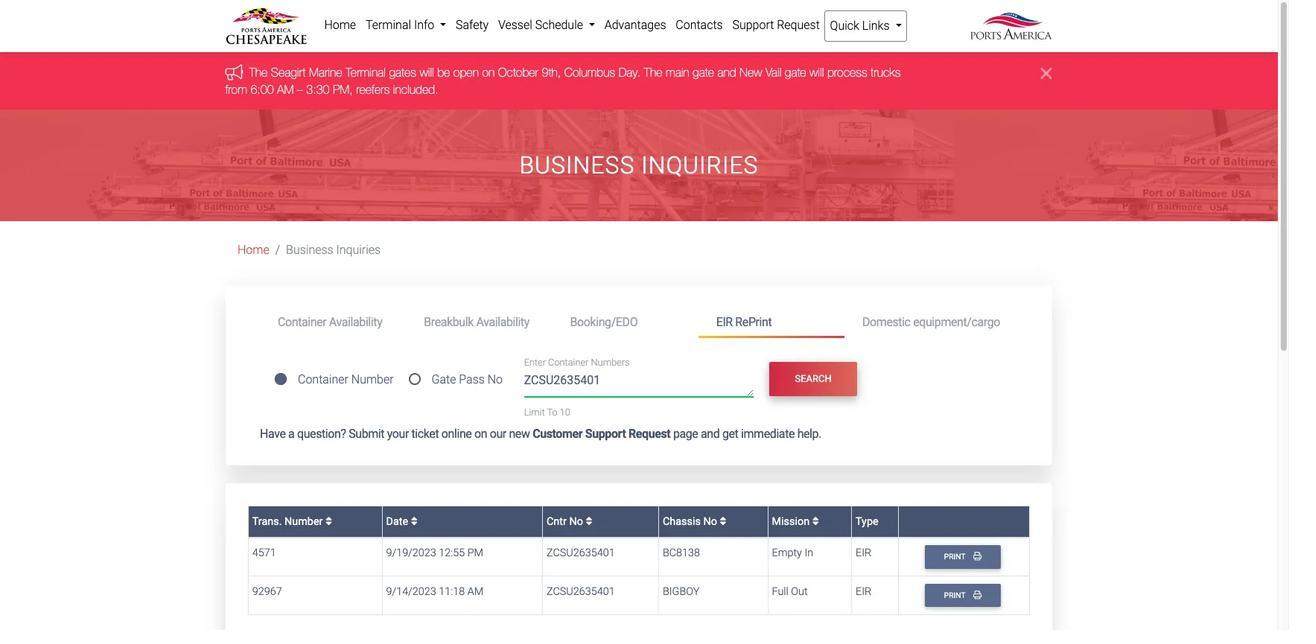 Task type: locate. For each thing, give the bounding box(es) containing it.
support right customer
[[585, 427, 626, 441]]

request left page
[[629, 427, 671, 441]]

0 vertical spatial print link
[[925, 546, 1001, 569]]

am inside the seagirt marine terminal gates will be open on october 9th, columbus day. the main gate and new vail gate will process trucks from 6:00 am – 3:30 pm, reefers included.
[[278, 83, 294, 96]]

container up the container number
[[278, 315, 327, 329]]

number for trans. number
[[285, 515, 323, 528]]

1 print from the top
[[945, 552, 968, 562]]

2 availability from the left
[[476, 315, 530, 329]]

container
[[278, 315, 327, 329], [548, 357, 589, 368], [298, 373, 349, 387]]

pm
[[468, 547, 484, 560]]

1 vertical spatial zcsu2635401
[[547, 586, 615, 598]]

1 vertical spatial business
[[286, 243, 334, 257]]

home for bottom the home link
[[238, 243, 270, 257]]

0 vertical spatial print image
[[974, 552, 982, 561]]

the seagirt marine terminal gates will be open on october 9th, columbus day. the main gate and new vail gate will process trucks from 6:00 am – 3:30 pm, reefers included. alert
[[0, 52, 1279, 110]]

0 horizontal spatial business inquiries
[[286, 243, 381, 257]]

eir for full out
[[856, 586, 872, 598]]

the right day.
[[645, 66, 663, 79]]

1 zcsu2635401 from the top
[[547, 547, 615, 560]]

1 horizontal spatial availability
[[476, 315, 530, 329]]

0 horizontal spatial will
[[420, 66, 435, 79]]

business
[[520, 151, 635, 180], [286, 243, 334, 257]]

home
[[324, 18, 356, 32], [238, 243, 270, 257]]

2 sort image from the left
[[813, 516, 819, 527]]

0 horizontal spatial number
[[285, 515, 323, 528]]

close image
[[1042, 64, 1053, 82]]

print image
[[974, 552, 982, 561], [974, 591, 982, 599]]

reprint
[[736, 315, 772, 329]]

chassis no link
[[663, 515, 727, 528]]

type
[[856, 515, 879, 528]]

1 horizontal spatial number
[[351, 373, 394, 387]]

gate right main
[[693, 66, 715, 79]]

request left quick
[[777, 18, 820, 32]]

1 horizontal spatial home
[[324, 18, 356, 32]]

1 vertical spatial home link
[[238, 243, 270, 257]]

1 horizontal spatial business
[[520, 151, 635, 180]]

the up 6:00
[[250, 66, 268, 79]]

sort image up 9/19/2023
[[411, 516, 418, 527]]

quick links link
[[825, 10, 907, 42]]

0 horizontal spatial availability
[[329, 315, 382, 329]]

trans. number
[[252, 515, 326, 528]]

1 vertical spatial eir
[[856, 547, 872, 560]]

on left "our"
[[475, 427, 487, 441]]

no
[[488, 373, 503, 387], [570, 515, 583, 528], [704, 515, 717, 528]]

quick links
[[830, 19, 893, 33]]

main
[[666, 66, 690, 79]]

sort image for date
[[411, 516, 418, 527]]

0 vertical spatial print
[[945, 552, 968, 562]]

2 print link from the top
[[925, 584, 1001, 607]]

1 vertical spatial number
[[285, 515, 323, 528]]

print for out
[[945, 591, 968, 600]]

2 will from the left
[[810, 66, 825, 79]]

0 vertical spatial zcsu2635401
[[547, 547, 615, 560]]

sort image inside mission link
[[813, 516, 819, 527]]

1 vertical spatial home
[[238, 243, 270, 257]]

sort image up the in
[[813, 516, 819, 527]]

availability up enter
[[476, 315, 530, 329]]

number up submit
[[351, 373, 394, 387]]

no right chassis
[[704, 515, 717, 528]]

availability for container availability
[[329, 315, 382, 329]]

safety
[[456, 18, 489, 32]]

and inside the seagirt marine terminal gates will be open on october 9th, columbus day. the main gate and new vail gate will process trucks from 6:00 am – 3:30 pm, reefers included.
[[718, 66, 737, 79]]

print for in
[[945, 552, 968, 562]]

0 vertical spatial am
[[278, 83, 294, 96]]

1 vertical spatial and
[[701, 427, 720, 441]]

0 vertical spatial home
[[324, 18, 356, 32]]

open
[[454, 66, 479, 79]]

columbus
[[565, 66, 616, 79]]

1 horizontal spatial gate
[[786, 66, 807, 79]]

submit
[[349, 427, 385, 441]]

am left –
[[278, 83, 294, 96]]

sort image right chassis
[[720, 516, 727, 527]]

numbers
[[591, 357, 630, 368]]

1 horizontal spatial the
[[645, 66, 663, 79]]

will left be
[[420, 66, 435, 79]]

number
[[351, 373, 394, 387], [285, 515, 323, 528]]

in
[[805, 547, 814, 560]]

no right cntr
[[570, 515, 583, 528]]

ticket
[[412, 427, 439, 441]]

empty in
[[772, 547, 814, 560]]

3 sort image from the left
[[720, 516, 727, 527]]

4571
[[252, 547, 276, 560]]

seagirt
[[271, 66, 306, 79]]

2 vertical spatial container
[[298, 373, 349, 387]]

1 horizontal spatial sort image
[[411, 516, 418, 527]]

1 horizontal spatial am
[[468, 586, 484, 598]]

enter
[[524, 357, 546, 368]]

1 print image from the top
[[974, 552, 982, 561]]

eir left reprint
[[717, 315, 733, 329]]

mission
[[772, 515, 813, 528]]

the
[[250, 66, 268, 79], [645, 66, 663, 79]]

availability up the container number
[[329, 315, 382, 329]]

1 horizontal spatial no
[[570, 515, 583, 528]]

1 print link from the top
[[925, 546, 1001, 569]]

sort image for cntr no
[[586, 516, 593, 527]]

vessel
[[498, 18, 533, 32]]

sort image inside cntr no "link"
[[586, 516, 593, 527]]

no for chassis no
[[704, 515, 717, 528]]

0 vertical spatial number
[[351, 373, 394, 387]]

0 vertical spatial and
[[718, 66, 737, 79]]

6:00
[[251, 83, 274, 96]]

limit to 10
[[524, 407, 571, 418]]

2 horizontal spatial sort image
[[720, 516, 727, 527]]

sort image
[[586, 516, 593, 527], [813, 516, 819, 527]]

2 zcsu2635401 from the top
[[547, 586, 615, 598]]

terminal
[[366, 18, 411, 32], [346, 66, 386, 79]]

customer support request link
[[533, 427, 671, 441]]

0 horizontal spatial request
[[629, 427, 671, 441]]

2 horizontal spatial no
[[704, 515, 717, 528]]

9/19/2023 12:55 pm
[[386, 547, 484, 560]]

0 vertical spatial container
[[278, 315, 327, 329]]

1 horizontal spatial support
[[733, 18, 774, 32]]

92967
[[252, 586, 282, 598]]

11:18
[[439, 586, 465, 598]]

support up new
[[733, 18, 774, 32]]

business inquiries
[[520, 151, 759, 180], [286, 243, 381, 257]]

eir
[[717, 315, 733, 329], [856, 547, 872, 560], [856, 586, 872, 598]]

availability
[[329, 315, 382, 329], [476, 315, 530, 329]]

vessel schedule link
[[494, 10, 600, 40]]

terminal left the info
[[366, 18, 411, 32]]

1 vertical spatial terminal
[[346, 66, 386, 79]]

sort image inside trans. number link
[[326, 516, 332, 527]]

0 horizontal spatial no
[[488, 373, 503, 387]]

print link for empty in
[[925, 546, 1001, 569]]

print link
[[925, 546, 1001, 569], [925, 584, 1001, 607]]

1 horizontal spatial will
[[810, 66, 825, 79]]

inquiries
[[642, 151, 759, 180], [336, 243, 381, 257]]

0 horizontal spatial the
[[250, 66, 268, 79]]

2 vertical spatial eir
[[856, 586, 872, 598]]

1 sort image from the left
[[326, 516, 332, 527]]

zcsu2635401
[[547, 547, 615, 560], [547, 586, 615, 598]]

date link
[[386, 515, 418, 528]]

1 will from the left
[[420, 66, 435, 79]]

0 vertical spatial business inquiries
[[520, 151, 759, 180]]

have a question? submit your ticket online on our new customer support request page and get immediate help.
[[260, 427, 822, 441]]

1 vertical spatial print image
[[974, 591, 982, 599]]

12:55
[[439, 547, 465, 560]]

will
[[420, 66, 435, 79], [810, 66, 825, 79]]

terminal info link
[[361, 10, 451, 40]]

home for rightmost the home link
[[324, 18, 356, 32]]

eir right out
[[856, 586, 872, 598]]

on inside the seagirt marine terminal gates will be open on october 9th, columbus day. the main gate and new vail gate will process trucks from 6:00 am – 3:30 pm, reefers included.
[[483, 66, 495, 79]]

on right 'open'
[[483, 66, 495, 79]]

number right trans.
[[285, 515, 323, 528]]

1 vertical spatial print link
[[925, 584, 1001, 607]]

empty
[[772, 547, 802, 560]]

1 vertical spatial inquiries
[[336, 243, 381, 257]]

bullhorn image
[[226, 64, 250, 80]]

am
[[278, 83, 294, 96], [468, 586, 484, 598]]

1 vertical spatial request
[[629, 427, 671, 441]]

print
[[945, 552, 968, 562], [945, 591, 968, 600]]

1 gate from the left
[[693, 66, 715, 79]]

2 print from the top
[[945, 591, 968, 600]]

trans. number link
[[252, 515, 332, 528]]

1 horizontal spatial inquiries
[[642, 151, 759, 180]]

0 vertical spatial terminal
[[366, 18, 411, 32]]

have
[[260, 427, 286, 441]]

equipment/cargo
[[914, 315, 1001, 329]]

1 horizontal spatial sort image
[[813, 516, 819, 527]]

container right enter
[[548, 357, 589, 368]]

vail
[[766, 66, 782, 79]]

print link for full out
[[925, 584, 1001, 607]]

0 horizontal spatial gate
[[693, 66, 715, 79]]

0 horizontal spatial business
[[286, 243, 334, 257]]

no right pass
[[488, 373, 503, 387]]

gate
[[432, 373, 456, 387]]

sort image inside date link
[[411, 516, 418, 527]]

container number
[[298, 373, 394, 387]]

sort image right trans.
[[326, 516, 332, 527]]

sort image right cntr
[[586, 516, 593, 527]]

0 vertical spatial home link
[[320, 10, 361, 40]]

0 horizontal spatial home
[[238, 243, 270, 257]]

0 vertical spatial request
[[777, 18, 820, 32]]

0 horizontal spatial support
[[585, 427, 626, 441]]

0 horizontal spatial sort image
[[586, 516, 593, 527]]

gate right vail
[[786, 66, 807, 79]]

booking/edo
[[570, 315, 638, 329]]

home link
[[320, 10, 361, 40], [238, 243, 270, 257]]

1 horizontal spatial request
[[777, 18, 820, 32]]

and left new
[[718, 66, 737, 79]]

full
[[772, 586, 789, 598]]

eir reprint
[[717, 315, 772, 329]]

and left get
[[701, 427, 720, 441]]

1 vertical spatial print
[[945, 591, 968, 600]]

will left process
[[810, 66, 825, 79]]

0 horizontal spatial home link
[[238, 243, 270, 257]]

sort image inside chassis no link
[[720, 516, 727, 527]]

eir down type
[[856, 547, 872, 560]]

bc8138
[[663, 547, 700, 560]]

1 vertical spatial support
[[585, 427, 626, 441]]

terminal up reefers
[[346, 66, 386, 79]]

1 availability from the left
[[329, 315, 382, 329]]

container up the question?
[[298, 373, 349, 387]]

0 horizontal spatial sort image
[[326, 516, 332, 527]]

2 print image from the top
[[974, 591, 982, 599]]

trucks
[[871, 66, 901, 79]]

0 horizontal spatial am
[[278, 83, 294, 96]]

2 sort image from the left
[[411, 516, 418, 527]]

1 sort image from the left
[[586, 516, 593, 527]]

sort image
[[326, 516, 332, 527], [411, 516, 418, 527], [720, 516, 727, 527]]

1 horizontal spatial home link
[[320, 10, 361, 40]]

0 vertical spatial on
[[483, 66, 495, 79]]

am right 11:18
[[468, 586, 484, 598]]

pass
[[459, 373, 485, 387]]

container availability link
[[260, 309, 406, 336]]



Task type: vqa. For each thing, say whether or not it's contained in the screenshot.
leftmost Home link
yes



Task type: describe. For each thing, give the bounding box(es) containing it.
chassis
[[663, 515, 701, 528]]

marine
[[310, 66, 343, 79]]

to
[[547, 407, 558, 418]]

9/19/2023
[[386, 547, 436, 560]]

contacts
[[676, 18, 723, 32]]

links
[[863, 19, 890, 33]]

0 vertical spatial eir
[[717, 315, 733, 329]]

–
[[298, 83, 304, 96]]

2 gate from the left
[[786, 66, 807, 79]]

online
[[442, 427, 472, 441]]

booking/edo link
[[552, 309, 699, 336]]

reefers
[[357, 83, 390, 96]]

help.
[[798, 427, 822, 441]]

contacts link
[[671, 10, 728, 40]]

1 vertical spatial container
[[548, 357, 589, 368]]

1 vertical spatial am
[[468, 586, 484, 598]]

out
[[791, 586, 808, 598]]

advantages
[[605, 18, 666, 32]]

support request
[[733, 18, 820, 32]]

print image for empty in
[[974, 552, 982, 561]]

zcsu2635401 for bigboy
[[547, 586, 615, 598]]

mission link
[[772, 515, 819, 528]]

bigboy
[[663, 586, 700, 598]]

trans.
[[252, 515, 282, 528]]

info
[[414, 18, 435, 32]]

sort image for trans. number
[[326, 516, 332, 527]]

new
[[509, 427, 530, 441]]

enter container numbers
[[524, 357, 630, 368]]

october
[[499, 66, 539, 79]]

breakbulk
[[424, 315, 474, 329]]

sort image for chassis no
[[720, 516, 727, 527]]

get
[[723, 427, 739, 441]]

breakbulk availability
[[424, 315, 530, 329]]

number for container number
[[351, 373, 394, 387]]

availability for breakbulk availability
[[476, 315, 530, 329]]

0 vertical spatial inquiries
[[642, 151, 759, 180]]

container for container number
[[298, 373, 349, 387]]

cntr no link
[[547, 515, 593, 528]]

terminal inside terminal info link
[[366, 18, 411, 32]]

domestic
[[863, 315, 911, 329]]

process
[[828, 66, 868, 79]]

1 vertical spatial business inquiries
[[286, 243, 381, 257]]

full out
[[772, 586, 808, 598]]

Enter Container Numbers text field
[[524, 372, 754, 397]]

breakbulk availability link
[[406, 309, 552, 336]]

no for cntr no
[[570, 515, 583, 528]]

0 vertical spatial business
[[520, 151, 635, 180]]

0 vertical spatial support
[[733, 18, 774, 32]]

immediate
[[741, 427, 795, 441]]

zcsu2635401 for bc8138
[[547, 547, 615, 560]]

domestic equipment/cargo link
[[845, 309, 1019, 336]]

safety link
[[451, 10, 494, 40]]

domestic equipment/cargo
[[863, 315, 1001, 329]]

our
[[490, 427, 507, 441]]

9th,
[[542, 66, 562, 79]]

day.
[[619, 66, 641, 79]]

3:30
[[307, 83, 330, 96]]

sort image for mission
[[813, 516, 819, 527]]

2 the from the left
[[645, 66, 663, 79]]

vessel schedule
[[498, 18, 586, 32]]

eir for empty in
[[856, 547, 872, 560]]

eir reprint link
[[699, 309, 845, 338]]

container for container availability
[[278, 315, 327, 329]]

support request link
[[728, 10, 825, 40]]

page
[[673, 427, 698, 441]]

be
[[438, 66, 451, 79]]

limit
[[524, 407, 545, 418]]

cntr no
[[547, 515, 586, 528]]

10
[[560, 407, 571, 418]]

the seagirt marine terminal gates will be open on october 9th, columbus day. the main gate and new vail gate will process trucks from 6:00 am – 3:30 pm, reefers included.
[[226, 66, 901, 96]]

from
[[226, 83, 248, 96]]

chassis no
[[663, 515, 720, 528]]

0 horizontal spatial inquiries
[[336, 243, 381, 257]]

search
[[795, 374, 832, 385]]

pm,
[[333, 83, 353, 96]]

print image for full out
[[974, 591, 982, 599]]

a
[[288, 427, 295, 441]]

date
[[386, 515, 411, 528]]

terminal inside the seagirt marine terminal gates will be open on october 9th, columbus day. the main gate and new vail gate will process trucks from 6:00 am – 3:30 pm, reefers included.
[[346, 66, 386, 79]]

search button
[[770, 362, 858, 397]]

9/14/2023
[[386, 586, 436, 598]]

1 horizontal spatial business inquiries
[[520, 151, 759, 180]]

quick
[[830, 19, 860, 33]]

cntr
[[547, 515, 567, 528]]

gate pass no
[[432, 373, 503, 387]]

container availability
[[278, 315, 382, 329]]

gates
[[390, 66, 417, 79]]

1 vertical spatial on
[[475, 427, 487, 441]]

question?
[[297, 427, 346, 441]]

schedule
[[535, 18, 583, 32]]

1 the from the left
[[250, 66, 268, 79]]



